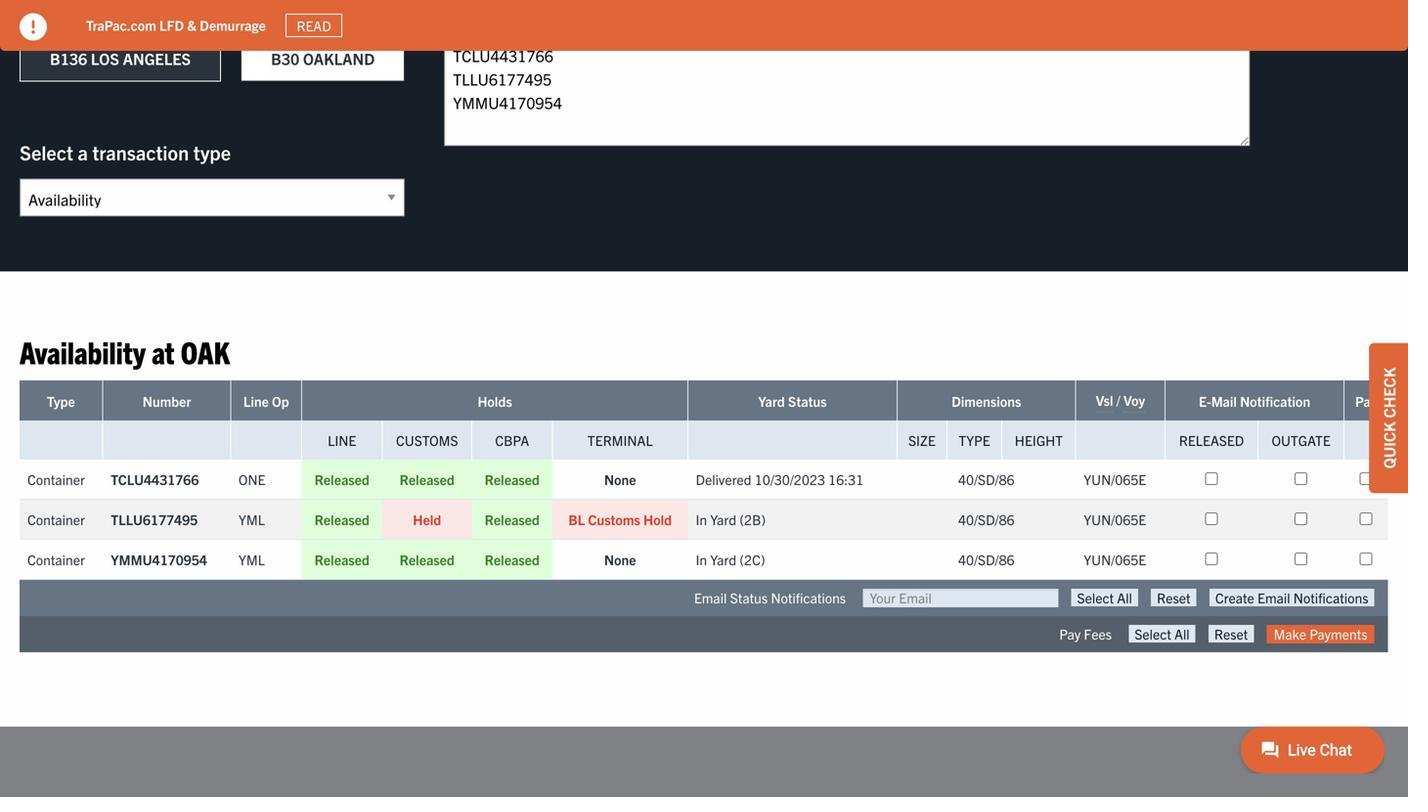 Task type: locate. For each thing, give the bounding box(es) containing it.
0 horizontal spatial status
[[730, 589, 768, 606]]

0 vertical spatial status
[[788, 392, 827, 410]]

pay left fees
[[1060, 625, 1081, 643]]

footer
[[0, 727, 1408, 797]]

container
[[27, 470, 85, 488], [27, 510, 85, 528], [27, 551, 85, 568]]

at
[[152, 332, 175, 370]]

3 yun/065e from the top
[[1084, 551, 1147, 568]]

None button
[[1072, 589, 1138, 606], [1151, 589, 1197, 606], [1210, 589, 1375, 606], [1129, 625, 1196, 643], [1209, 625, 1254, 643], [1072, 589, 1138, 606], [1151, 589, 1197, 606], [1210, 589, 1375, 606], [1129, 625, 1196, 643], [1209, 625, 1254, 643]]

customs up held in the left bottom of the page
[[396, 431, 458, 449]]

yard left (2c)
[[710, 551, 737, 568]]

in
[[696, 510, 707, 528], [696, 551, 707, 568]]

1 horizontal spatial customs
[[588, 510, 640, 528]]

1 vertical spatial yard
[[710, 510, 737, 528]]

yard up delivered 10/30/2023 16:31
[[758, 392, 785, 410]]

2 none from the top
[[604, 551, 636, 568]]

1 none from the top
[[604, 470, 636, 488]]

0 horizontal spatial type
[[47, 392, 75, 410]]

b30
[[271, 48, 300, 68]]

yun/065e for in yard (2b)
[[1084, 510, 1147, 528]]

height
[[1015, 431, 1063, 449]]

none down bl customs hold
[[604, 551, 636, 568]]

0 vertical spatial in
[[696, 510, 707, 528]]

1 40/sd/86 from the top
[[959, 470, 1015, 488]]

1 horizontal spatial line
[[328, 431, 356, 449]]

1 yun/065e from the top
[[1084, 470, 1147, 488]]

yml for tllu6177495
[[239, 510, 265, 528]]

transaction
[[92, 140, 189, 164]]

yard
[[758, 392, 785, 410], [710, 510, 737, 528], [710, 551, 737, 568]]

0 vertical spatial line
[[243, 392, 269, 410]]

read
[[297, 17, 331, 34]]

type
[[47, 392, 75, 410], [959, 431, 991, 449]]

container for ymmu4170954
[[27, 551, 85, 568]]

holds
[[478, 392, 512, 410]]

1 vertical spatial line
[[328, 431, 356, 449]]

Enter reference number(s) text field
[[444, 35, 1250, 146]]

None checkbox
[[1360, 472, 1373, 485], [1295, 512, 1308, 525], [1360, 512, 1373, 525], [1295, 553, 1308, 565], [1360, 472, 1373, 485], [1295, 512, 1308, 525], [1360, 512, 1373, 525], [1295, 553, 1308, 565]]

40/sd/86 for in yard (2c)
[[959, 551, 1015, 568]]

container for tllu6177495
[[27, 510, 85, 528]]

pay
[[1356, 392, 1377, 410], [1060, 625, 1081, 643]]

tllu6177495
[[111, 510, 198, 528]]

1 horizontal spatial type
[[959, 431, 991, 449]]

0 vertical spatial yml
[[239, 510, 265, 528]]

1 vertical spatial yml
[[239, 551, 265, 568]]

0 vertical spatial pay
[[1356, 392, 1377, 410]]

1 vertical spatial pay
[[1060, 625, 1081, 643]]

size
[[909, 431, 936, 449]]

1 vertical spatial none
[[604, 551, 636, 568]]

email status notifications
[[694, 589, 846, 606]]

dimensions
[[952, 392, 1022, 410]]

1 vertical spatial in
[[696, 551, 707, 568]]

yun/065e
[[1084, 470, 1147, 488], [1084, 510, 1147, 528], [1084, 551, 1147, 568]]

None checkbox
[[1206, 472, 1218, 485], [1295, 472, 1308, 485], [1206, 512, 1218, 525], [1206, 553, 1218, 565], [1360, 553, 1373, 565], [1206, 472, 1218, 485], [1295, 472, 1308, 485], [1206, 512, 1218, 525], [1206, 553, 1218, 565], [1360, 553, 1373, 565]]

ymmu4170954
[[111, 551, 207, 568]]

1 vertical spatial container
[[27, 510, 85, 528]]

type down dimensions
[[959, 431, 991, 449]]

customs
[[396, 431, 458, 449], [588, 510, 640, 528]]

yard for (2c)
[[710, 551, 737, 568]]

line
[[243, 392, 269, 410], [328, 431, 356, 449]]

outgate
[[1272, 431, 1331, 449]]

0 vertical spatial yun/065e
[[1084, 470, 1147, 488]]

1 vertical spatial status
[[730, 589, 768, 606]]

none for in yard (2c)
[[604, 551, 636, 568]]

solid image
[[20, 13, 47, 41]]

2 container from the top
[[27, 510, 85, 528]]

pay for pay
[[1356, 392, 1377, 410]]

yard left the (2b) at the bottom right of the page
[[710, 510, 737, 528]]

&
[[187, 16, 197, 34]]

in right hold
[[696, 510, 707, 528]]

demurrage
[[200, 16, 266, 34]]

1 horizontal spatial pay
[[1356, 392, 1377, 410]]

los
[[91, 48, 119, 68]]

line op
[[243, 392, 289, 410]]

0 vertical spatial 40/sd/86
[[959, 470, 1015, 488]]

tclu4431766
[[111, 470, 199, 488]]

b30 oakland
[[271, 48, 375, 68]]

status for yard
[[788, 392, 827, 410]]

quick check link
[[1369, 343, 1408, 493]]

/
[[1117, 391, 1121, 409]]

1 vertical spatial yun/065e
[[1084, 510, 1147, 528]]

type down availability
[[47, 392, 75, 410]]

one
[[239, 470, 266, 488]]

1 container from the top
[[27, 470, 85, 488]]

yml
[[239, 510, 265, 528], [239, 551, 265, 568]]

none
[[604, 470, 636, 488], [604, 551, 636, 568]]

number
[[143, 392, 191, 410]]

email
[[694, 589, 727, 606]]

2 40/sd/86 from the top
[[959, 510, 1015, 528]]

hold
[[644, 510, 672, 528]]

angeles
[[123, 48, 191, 68]]

2 vertical spatial 40/sd/86
[[959, 551, 1015, 568]]

2 yun/065e from the top
[[1084, 510, 1147, 528]]

in for in yard (2c)
[[696, 551, 707, 568]]

status up 10/30/2023
[[788, 392, 827, 410]]

2 yml from the top
[[239, 551, 265, 568]]

0 vertical spatial container
[[27, 470, 85, 488]]

0 vertical spatial customs
[[396, 431, 458, 449]]

in yard (2c)
[[696, 551, 765, 568]]

0 horizontal spatial pay
[[1060, 625, 1081, 643]]

bl
[[569, 510, 585, 528]]

select a transaction type
[[20, 140, 231, 164]]

select
[[20, 140, 73, 164]]

bl customs hold
[[569, 510, 672, 528]]

3 container from the top
[[27, 551, 85, 568]]

in up the email at the bottom
[[696, 551, 707, 568]]

status
[[788, 392, 827, 410], [730, 589, 768, 606]]

mail
[[1212, 392, 1237, 410]]

3 40/sd/86 from the top
[[959, 551, 1015, 568]]

1 yml from the top
[[239, 510, 265, 528]]

pay left check
[[1356, 392, 1377, 410]]

make payments link
[[1267, 625, 1375, 644]]

none down terminal
[[604, 470, 636, 488]]

0 vertical spatial none
[[604, 470, 636, 488]]

2 in from the top
[[696, 551, 707, 568]]

none for delivered 10/30/2023 16:31
[[604, 470, 636, 488]]

released
[[1179, 431, 1244, 449], [315, 470, 370, 488], [400, 470, 455, 488], [485, 470, 540, 488], [315, 510, 370, 528], [485, 510, 540, 528], [315, 551, 370, 568], [400, 551, 455, 568], [485, 551, 540, 568]]

delivered 10/30/2023 16:31
[[696, 470, 864, 488]]

10/30/2023
[[755, 470, 825, 488]]

b136
[[50, 48, 87, 68]]

e-
[[1199, 392, 1212, 410]]

1 vertical spatial 40/sd/86
[[959, 510, 1015, 528]]

0 vertical spatial yard
[[758, 392, 785, 410]]

2 vertical spatial container
[[27, 551, 85, 568]]

lfd
[[159, 16, 184, 34]]

1 vertical spatial customs
[[588, 510, 640, 528]]

container for tclu4431766
[[27, 470, 85, 488]]

2 vertical spatial yard
[[710, 551, 737, 568]]

1 in from the top
[[696, 510, 707, 528]]

status down (2c)
[[730, 589, 768, 606]]

40/sd/86
[[959, 470, 1015, 488], [959, 510, 1015, 528], [959, 551, 1015, 568]]

read link
[[285, 14, 343, 37]]

0 horizontal spatial line
[[243, 392, 269, 410]]

payments
[[1310, 625, 1368, 643]]

1 horizontal spatial status
[[788, 392, 827, 410]]

oakland
[[303, 48, 375, 68]]

(2c)
[[740, 551, 765, 568]]

2 vertical spatial yun/065e
[[1084, 551, 1147, 568]]

customs right the bl
[[588, 510, 640, 528]]



Task type: vqa. For each thing, say whether or not it's contained in the screenshot.


Task type: describe. For each thing, give the bounding box(es) containing it.
make payments
[[1274, 625, 1368, 643]]

vsl / voy
[[1096, 391, 1145, 409]]

a
[[78, 140, 88, 164]]

voy
[[1124, 391, 1145, 409]]

16:31
[[829, 470, 864, 488]]

yard status
[[758, 392, 827, 410]]

trapac.com
[[86, 16, 156, 34]]

b136 los angeles
[[50, 48, 191, 68]]

notifications
[[771, 589, 846, 606]]

line for line op
[[243, 392, 269, 410]]

40/sd/86 for delivered 10/30/2023 16:31
[[959, 470, 1015, 488]]

yun/065e for in yard (2c)
[[1084, 551, 1147, 568]]

quick check
[[1379, 367, 1399, 469]]

pay fees
[[1060, 625, 1112, 643]]

pay for pay fees
[[1060, 625, 1081, 643]]

make
[[1274, 625, 1307, 643]]

cbpa
[[495, 431, 529, 449]]

availability at oak
[[20, 332, 230, 370]]

(2b)
[[740, 510, 766, 528]]

40/sd/86 for in yard (2b)
[[959, 510, 1015, 528]]

status for email
[[730, 589, 768, 606]]

yun/065e for delivered 10/30/2023 16:31
[[1084, 470, 1147, 488]]

1 vertical spatial type
[[959, 431, 991, 449]]

0 horizontal spatial customs
[[396, 431, 458, 449]]

Your Email email field
[[863, 589, 1059, 607]]

fees
[[1084, 625, 1112, 643]]

e-mail notification
[[1199, 392, 1311, 410]]

check
[[1379, 367, 1399, 418]]

in for in yard (2b)
[[696, 510, 707, 528]]

yard for (2b)
[[710, 510, 737, 528]]

quick
[[1379, 422, 1399, 469]]

trapac.com lfd & demurrage
[[86, 16, 266, 34]]

in yard (2b)
[[696, 510, 766, 528]]

op
[[272, 392, 289, 410]]

type
[[193, 140, 231, 164]]

availability
[[20, 332, 146, 370]]

line for line
[[328, 431, 356, 449]]

yml for ymmu4170954
[[239, 551, 265, 568]]

notification
[[1240, 392, 1311, 410]]

0 vertical spatial type
[[47, 392, 75, 410]]

delivered
[[696, 470, 752, 488]]

held
[[413, 510, 441, 528]]

vsl
[[1096, 391, 1114, 409]]

oak
[[181, 332, 230, 370]]

terminal
[[588, 431, 653, 449]]



